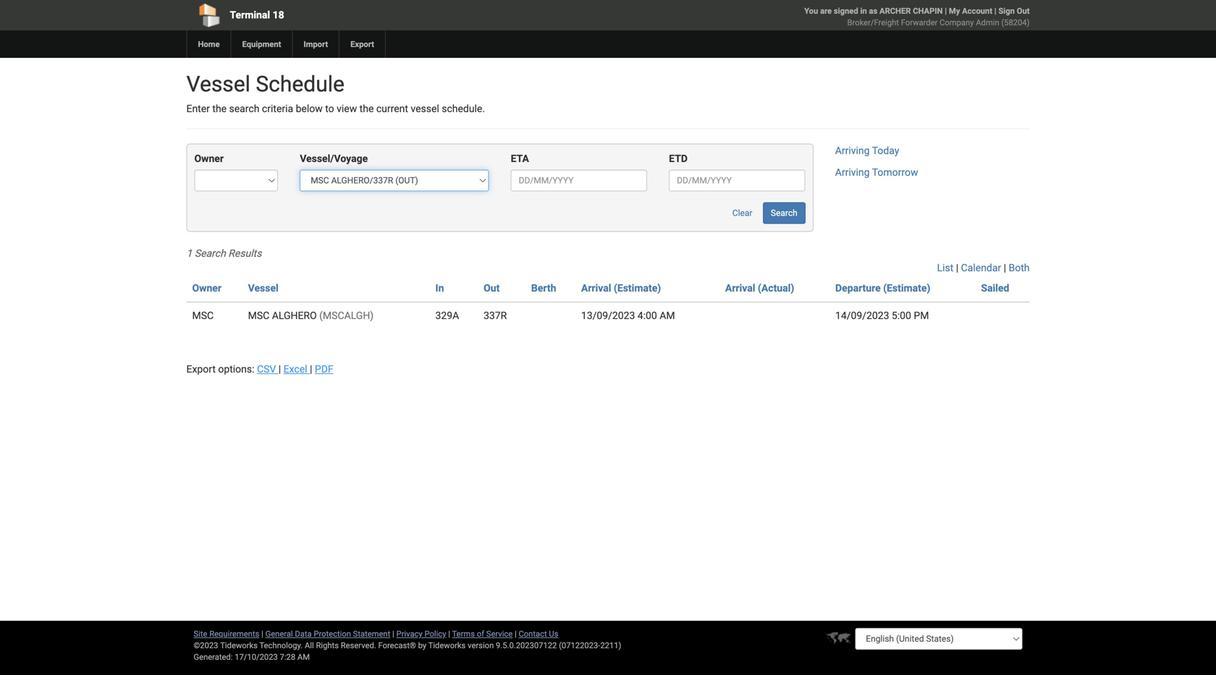 Task type: locate. For each thing, give the bounding box(es) containing it.
vessel for vessel schedule enter the search criteria below to view the current vessel schedule.
[[186, 71, 250, 97]]

am right 4:00
[[660, 310, 675, 322]]

search inside 1 search results list | calendar | both
[[195, 247, 226, 259]]

the right enter on the top left of page
[[212, 103, 227, 115]]

vessel inside vessel schedule enter the search criteria below to view the current vessel schedule.
[[186, 71, 250, 97]]

owner
[[194, 153, 224, 165], [192, 282, 221, 294]]

5:00
[[892, 310, 911, 322]]

0 horizontal spatial arrival
[[581, 282, 611, 294]]

(estimate) up 5:00
[[883, 282, 930, 294]]

out up (58204) at the top right of the page
[[1017, 6, 1030, 16]]

2 arrival from the left
[[725, 282, 755, 294]]

are
[[820, 6, 832, 16]]

1 vertical spatial am
[[297, 653, 310, 662]]

1 arriving from the top
[[835, 145, 870, 157]]

general
[[265, 629, 293, 639]]

337r
[[484, 310, 507, 322]]

arriving for arriving today
[[835, 145, 870, 157]]

(estimate)
[[614, 282, 661, 294], [883, 282, 930, 294]]

vessel for vessel
[[248, 282, 278, 294]]

2 the from the left
[[360, 103, 374, 115]]

0 vertical spatial arriving
[[835, 145, 870, 157]]

0 vertical spatial out
[[1017, 6, 1030, 16]]

you
[[804, 6, 818, 16]]

you are signed in as archer chapin | my account | sign out broker/freight forwarder company admin (58204)
[[804, 6, 1030, 27]]

1 horizontal spatial search
[[771, 208, 798, 218]]

1 horizontal spatial the
[[360, 103, 374, 115]]

export inside export "link"
[[350, 39, 374, 49]]

14/09/2023
[[835, 310, 889, 322]]

home
[[198, 39, 220, 49]]

the right view
[[360, 103, 374, 115]]

0 vertical spatial export
[[350, 39, 374, 49]]

to
[[325, 103, 334, 115]]

signed
[[834, 6, 858, 16]]

0 horizontal spatial (estimate)
[[614, 282, 661, 294]]

site
[[194, 629, 207, 639]]

privacy
[[396, 629, 423, 639]]

vessel up enter on the top left of page
[[186, 71, 250, 97]]

0 vertical spatial vessel
[[186, 71, 250, 97]]

| right csv
[[279, 363, 281, 375]]

eta
[[511, 153, 529, 165]]

| left both link
[[1004, 262, 1006, 274]]

out inside you are signed in as archer chapin | my account | sign out broker/freight forwarder company admin (58204)
[[1017, 6, 1030, 16]]

4:00
[[638, 310, 657, 322]]

0 horizontal spatial am
[[297, 653, 310, 662]]

1 horizontal spatial (estimate)
[[883, 282, 930, 294]]

terminal 18
[[230, 9, 284, 21]]

results
[[228, 247, 262, 259]]

terms
[[452, 629, 475, 639]]

policy
[[425, 629, 446, 639]]

vessel down results
[[248, 282, 278, 294]]

1 the from the left
[[212, 103, 227, 115]]

us
[[549, 629, 558, 639]]

(58204)
[[1001, 18, 1030, 27]]

import link
[[292, 30, 339, 58]]

export
[[350, 39, 374, 49], [186, 363, 216, 375]]

1 vertical spatial out
[[484, 282, 500, 294]]

ETD text field
[[669, 170, 805, 191]]

search right clear
[[771, 208, 798, 218]]

am
[[660, 310, 675, 322], [297, 653, 310, 662]]

1 (estimate) from the left
[[614, 282, 661, 294]]

| left my
[[945, 6, 947, 16]]

0 vertical spatial am
[[660, 310, 675, 322]]

msc
[[192, 310, 214, 322], [248, 310, 269, 322]]

in link
[[435, 282, 444, 294]]

tideworks
[[428, 641, 466, 650]]

all
[[305, 641, 314, 650]]

sign
[[998, 6, 1015, 16]]

clear button
[[724, 202, 760, 224]]

1 msc from the left
[[192, 310, 214, 322]]

1 vertical spatial vessel
[[248, 282, 278, 294]]

1 vertical spatial search
[[195, 247, 226, 259]]

msc for msc alghero (mscalgh)
[[248, 310, 269, 322]]

(mscalgh)
[[319, 310, 374, 322]]

out
[[1017, 6, 1030, 16], [484, 282, 500, 294]]

2 msc from the left
[[248, 310, 269, 322]]

terms of service link
[[452, 629, 513, 639]]

owner left vessel link
[[192, 282, 221, 294]]

1 horizontal spatial msc
[[248, 310, 269, 322]]

tomorrow
[[872, 166, 918, 178]]

(07122023-
[[559, 641, 600, 650]]

1 arrival from the left
[[581, 282, 611, 294]]

msc down vessel link
[[248, 310, 269, 322]]

1 horizontal spatial export
[[350, 39, 374, 49]]

the
[[212, 103, 227, 115], [360, 103, 374, 115]]

equipment link
[[231, 30, 292, 58]]

9.5.0.202307122
[[496, 641, 557, 650]]

0 horizontal spatial export
[[186, 363, 216, 375]]

search right 1
[[195, 247, 226, 259]]

13/09/2023 4:00 am
[[581, 310, 675, 322]]

2 arriving from the top
[[835, 166, 870, 178]]

arrival left (actual)
[[725, 282, 755, 294]]

archer
[[880, 6, 911, 16]]

| left sign on the top right of page
[[994, 6, 996, 16]]

arriving up arriving tomorrow at the top of page
[[835, 145, 870, 157]]

7:28
[[280, 653, 295, 662]]

(estimate) for departure (estimate)
[[883, 282, 930, 294]]

list link
[[937, 262, 954, 274]]

in
[[435, 282, 444, 294]]

owner down enter on the top left of page
[[194, 153, 224, 165]]

2 (estimate) from the left
[[883, 282, 930, 294]]

both link
[[1009, 262, 1030, 274]]

csv link
[[257, 363, 279, 375]]

protection
[[314, 629, 351, 639]]

owner link
[[192, 282, 221, 294]]

arrival (actual)
[[725, 282, 794, 294]]

today
[[872, 145, 899, 157]]

1 horizontal spatial out
[[1017, 6, 1030, 16]]

arriving down arriving today
[[835, 166, 870, 178]]

1 vertical spatial arriving
[[835, 166, 870, 178]]

| left pdf
[[310, 363, 312, 375]]

export for export options: csv | excel | pdf
[[186, 363, 216, 375]]

excel
[[283, 363, 307, 375]]

forecast®
[[378, 641, 416, 650]]

calendar link
[[961, 262, 1001, 274]]

am down all
[[297, 653, 310, 662]]

ETA text field
[[511, 170, 647, 191]]

pdf
[[315, 363, 333, 375]]

import
[[304, 39, 328, 49]]

export left options:
[[186, 363, 216, 375]]

0 horizontal spatial search
[[195, 247, 226, 259]]

my
[[949, 6, 960, 16]]

contact
[[519, 629, 547, 639]]

of
[[477, 629, 484, 639]]

current
[[376, 103, 408, 115]]

site requirements link
[[194, 629, 259, 639]]

terminal
[[230, 9, 270, 21]]

arriving tomorrow
[[835, 166, 918, 178]]

arrival for arrival (actual)
[[725, 282, 755, 294]]

arrival down 1 search results list | calendar | both at the top of page
[[581, 282, 611, 294]]

contact us link
[[519, 629, 558, 639]]

0 horizontal spatial out
[[484, 282, 500, 294]]

arrival for arrival (estimate)
[[581, 282, 611, 294]]

export down terminal 18 link
[[350, 39, 374, 49]]

privacy policy link
[[396, 629, 446, 639]]

©2023 tideworks
[[194, 641, 258, 650]]

sailed link
[[981, 282, 1009, 294]]

vessel schedule enter the search criteria below to view the current vessel schedule.
[[186, 71, 485, 115]]

terminal 18 link
[[186, 0, 525, 30]]

out up 337r
[[484, 282, 500, 294]]

0 horizontal spatial the
[[212, 103, 227, 115]]

0 vertical spatial search
[[771, 208, 798, 218]]

1 horizontal spatial arrival
[[725, 282, 755, 294]]

arriving today
[[835, 145, 899, 157]]

msc down the owner link
[[192, 310, 214, 322]]

both
[[1009, 262, 1030, 274]]

0 horizontal spatial msc
[[192, 310, 214, 322]]

export options: csv | excel | pdf
[[186, 363, 333, 375]]

1 vertical spatial export
[[186, 363, 216, 375]]

(estimate) up 13/09/2023 4:00 am
[[614, 282, 661, 294]]



Task type: describe. For each thing, give the bounding box(es) containing it.
search button
[[763, 202, 805, 224]]

2211)
[[600, 641, 621, 650]]

sign out link
[[998, 6, 1030, 16]]

export for export
[[350, 39, 374, 49]]

service
[[486, 629, 513, 639]]

data
[[295, 629, 312, 639]]

version
[[468, 641, 494, 650]]

enter
[[186, 103, 210, 115]]

site requirements | general data protection statement | privacy policy | terms of service | contact us ©2023 tideworks technology. all rights reserved. forecast® by tideworks version 9.5.0.202307122 (07122023-2211) generated: 17/10/2023 7:28 am
[[194, 629, 621, 662]]

alghero
[[272, 310, 317, 322]]

statement
[[353, 629, 390, 639]]

schedule.
[[442, 103, 485, 115]]

csv
[[257, 363, 276, 375]]

arriving for arriving tomorrow
[[835, 166, 870, 178]]

technology.
[[259, 641, 303, 650]]

excel link
[[283, 363, 310, 375]]

as
[[869, 6, 878, 16]]

vessel
[[411, 103, 439, 115]]

msc alghero (mscalgh)
[[248, 310, 374, 322]]

(estimate) for arrival (estimate)
[[614, 282, 661, 294]]

pm
[[914, 310, 929, 322]]

| up tideworks
[[448, 629, 450, 639]]

berth link
[[531, 282, 556, 294]]

criteria
[[262, 103, 293, 115]]

departure
[[835, 282, 881, 294]]

berth
[[531, 282, 556, 294]]

| right list
[[956, 262, 959, 274]]

list
[[937, 262, 954, 274]]

equipment
[[242, 39, 281, 49]]

departure (estimate)
[[835, 282, 930, 294]]

below
[[296, 103, 323, 115]]

rights
[[316, 641, 339, 650]]

13/09/2023
[[581, 310, 635, 322]]

(actual)
[[758, 282, 794, 294]]

options:
[[218, 363, 254, 375]]

reserved.
[[341, 641, 376, 650]]

arrival (actual) link
[[725, 282, 794, 294]]

search
[[229, 103, 259, 115]]

arrival (estimate)
[[581, 282, 661, 294]]

0 vertical spatial owner
[[194, 153, 224, 165]]

broker/freight
[[847, 18, 899, 27]]

329a
[[435, 310, 459, 322]]

14/09/2023 5:00 pm
[[835, 310, 929, 322]]

arriving today link
[[835, 145, 899, 157]]

out link
[[484, 282, 500, 294]]

in
[[860, 6, 867, 16]]

forwarder
[[901, 18, 938, 27]]

arrival (estimate) link
[[581, 282, 661, 294]]

home link
[[186, 30, 231, 58]]

vessel/voyage
[[300, 153, 368, 165]]

18
[[273, 9, 284, 21]]

am inside site requirements | general data protection statement | privacy policy | terms of service | contact us ©2023 tideworks technology. all rights reserved. forecast® by tideworks version 9.5.0.202307122 (07122023-2211) generated: 17/10/2023 7:28 am
[[297, 653, 310, 662]]

msc for msc
[[192, 310, 214, 322]]

company
[[940, 18, 974, 27]]

general data protection statement link
[[265, 629, 390, 639]]

generated:
[[194, 653, 233, 662]]

1 horizontal spatial am
[[660, 310, 675, 322]]

arriving tomorrow link
[[835, 166, 918, 178]]

account
[[962, 6, 992, 16]]

etd
[[669, 153, 688, 165]]

by
[[418, 641, 426, 650]]

search inside button
[[771, 208, 798, 218]]

vessel link
[[248, 282, 278, 294]]

| up the forecast®
[[392, 629, 394, 639]]

| left general
[[261, 629, 263, 639]]

| up "9.5.0.202307122"
[[515, 629, 517, 639]]

calendar
[[961, 262, 1001, 274]]

1 vertical spatial owner
[[192, 282, 221, 294]]

my account link
[[949, 6, 992, 16]]

view
[[337, 103, 357, 115]]

sailed
[[981, 282, 1009, 294]]

pdf link
[[315, 363, 333, 375]]

1
[[186, 247, 192, 259]]



Task type: vqa. For each thing, say whether or not it's contained in the screenshot.
6:29
no



